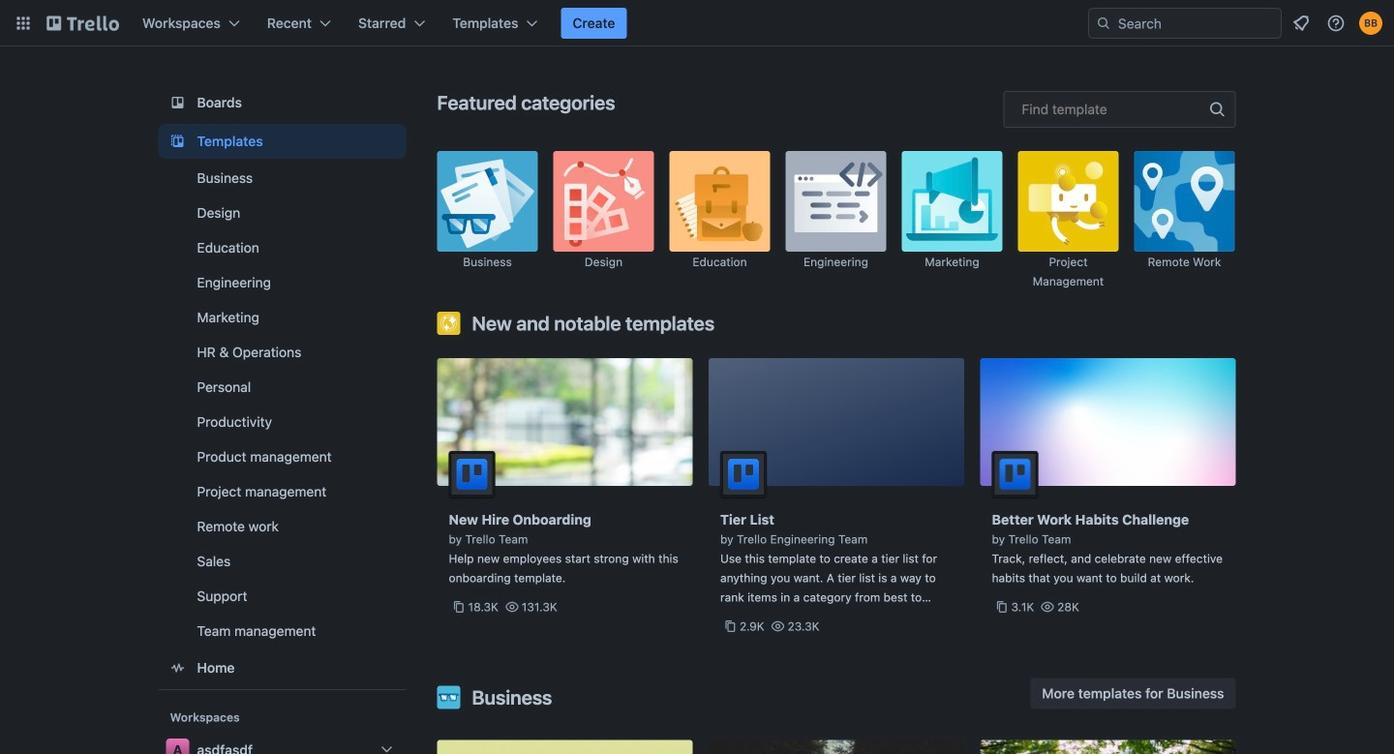 Task type: locate. For each thing, give the bounding box(es) containing it.
None field
[[1004, 91, 1236, 128]]

business icon image
[[437, 151, 538, 252], [437, 686, 461, 709]]

board image
[[166, 91, 189, 114]]

0 horizontal spatial trello team image
[[449, 451, 495, 498]]

home image
[[166, 657, 189, 680]]

0 vertical spatial business icon image
[[437, 151, 538, 252]]

remote work icon image
[[1135, 151, 1235, 252]]

1 horizontal spatial trello team image
[[992, 451, 1039, 498]]

1 trello team image from the left
[[449, 451, 495, 498]]

trello team image
[[449, 451, 495, 498], [992, 451, 1039, 498]]

marketing icon image
[[902, 151, 1003, 252]]

education icon image
[[670, 151, 770, 252]]

template board image
[[166, 130, 189, 153]]

Search field
[[1089, 8, 1282, 39]]

1 vertical spatial business icon image
[[437, 686, 461, 709]]

project management icon image
[[1018, 151, 1119, 252]]



Task type: describe. For each thing, give the bounding box(es) containing it.
primary element
[[0, 0, 1395, 46]]

0 notifications image
[[1290, 12, 1313, 35]]

search image
[[1096, 15, 1112, 31]]

back to home image
[[46, 8, 119, 39]]

design icon image
[[553, 151, 654, 252]]

open information menu image
[[1327, 14, 1346, 33]]

trello engineering team image
[[721, 451, 767, 498]]

engineering icon image
[[786, 151, 887, 252]]

2 business icon image from the top
[[437, 686, 461, 709]]

2 trello team image from the left
[[992, 451, 1039, 498]]

bob builder (bobbuilder40) image
[[1360, 12, 1383, 35]]

1 business icon image from the top
[[437, 151, 538, 252]]



Task type: vqa. For each thing, say whether or not it's contained in the screenshot.
Design Icon
yes



